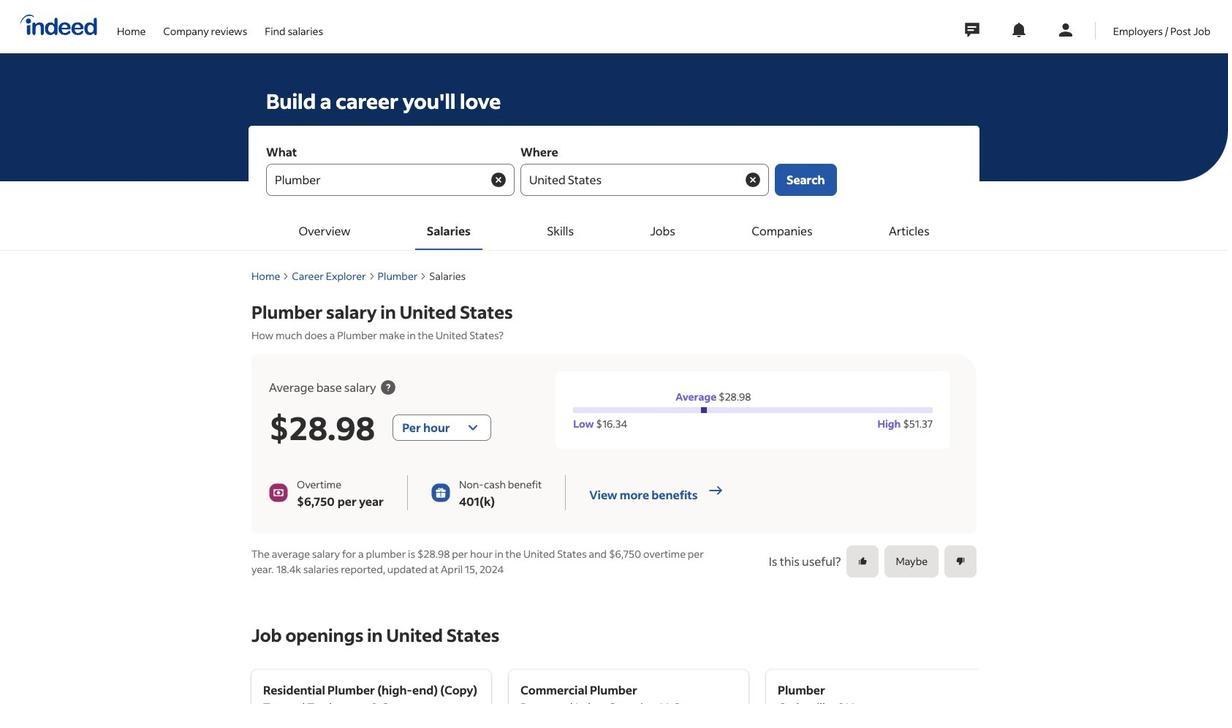 Task type: locate. For each thing, give the bounding box(es) containing it.
None search field
[[249, 126, 980, 214]]

1 clear search input image from the left
[[490, 171, 507, 189]]

0 horizontal spatial clear search input image
[[490, 171, 507, 189]]

1 horizontal spatial clear search input image
[[744, 171, 762, 189]]

Where field
[[521, 164, 769, 196]]

clear search input image for where field
[[744, 171, 762, 189]]

notifications unread count 0 image
[[1010, 21, 1028, 39]]

2 clear search input image from the left
[[744, 171, 762, 189]]

clear search input image for the what field
[[490, 171, 507, 189]]

clear search input image
[[490, 171, 507, 189], [744, 171, 762, 189]]

main content
[[0, 251, 1228, 704]]



Task type: vqa. For each thing, say whether or not it's contained in the screenshot.
within inside the Based On The Requirements Of Director Of Operations Job Openings On Indeed In The United States Within The Last Three Years.
no



Task type: describe. For each thing, give the bounding box(es) containing it.
What field
[[266, 164, 515, 196]]

no, it's not helpful. image
[[956, 556, 966, 566]]

messages unread count 0 image
[[963, 15, 982, 45]]

yes, it's helpful. image
[[858, 556, 868, 566]]

breadcrumbs. element
[[240, 251, 989, 301]]



